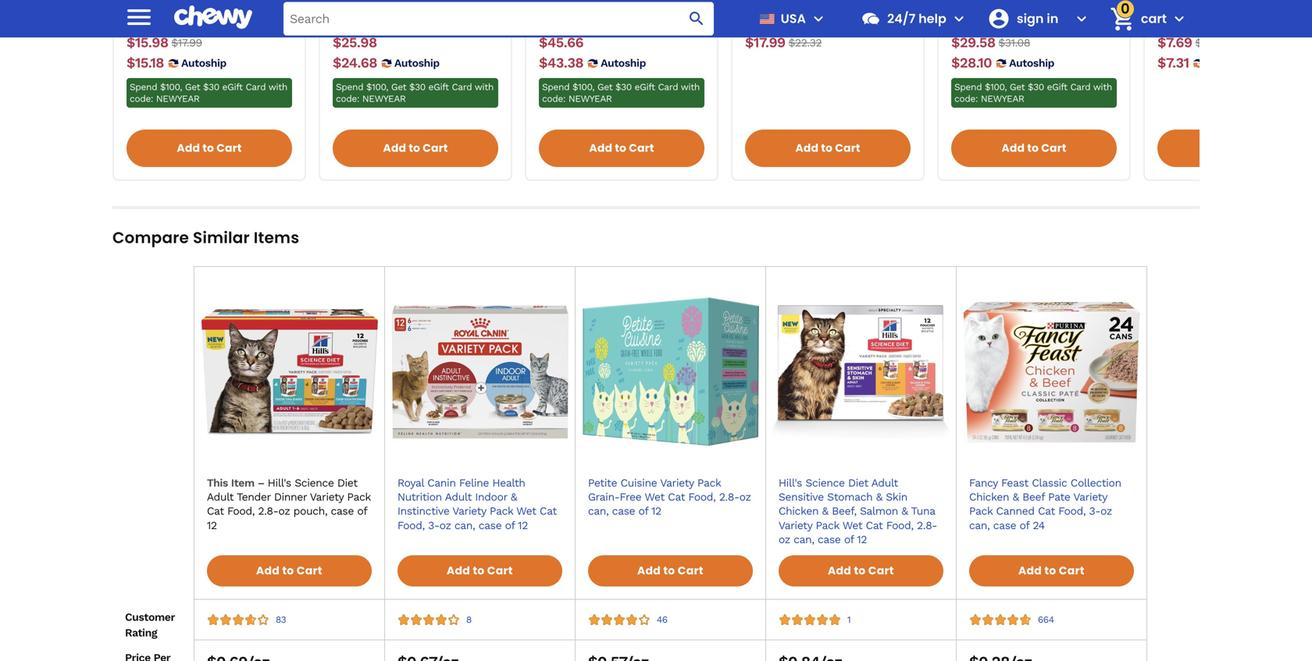 Task type: vqa. For each thing, say whether or not it's contained in the screenshot.
the leftmost $17.99
yes



Task type: describe. For each thing, give the bounding box(es) containing it.
cuisine
[[621, 477, 657, 490]]

$22.32
[[789, 36, 822, 49]]

oz inside the royal canin feline health nutrition adult indoor & instinctive variety pack wet cat food, 3-oz can, case of 12
[[440, 519, 451, 532]]

2 spend from the left
[[336, 82, 364, 93]]

$28.10 text field
[[952, 55, 992, 72]]

& down skin
[[902, 505, 908, 518]]

& inside the fancy feast classic collection chicken & beef pate variety pack canned cat food, 3-oz can, case of 24
[[1013, 491, 1020, 504]]

cat inside the royal canin feline health nutrition adult indoor & instinctive variety pack wet cat food, 3-oz can, case of 12
[[540, 505, 557, 518]]

sensitive
[[779, 491, 824, 504]]

$22.32 text field
[[789, 35, 822, 52]]

variety inside the royal canin feline health nutrition adult indoor & instinctive variety pack wet cat food, 3-oz can, case of 12
[[453, 505, 486, 518]]

cart link
[[1104, 0, 1167, 38]]

$7.31
[[1158, 55, 1190, 71]]

spend $100, get $30 egift card with code: newyear for $28.10
[[955, 82, 1113, 104]]

petite
[[588, 477, 617, 490]]

3- inside the royal canin feline health nutrition adult indoor & instinctive variety pack wet cat food, 3-oz can, case of 12
[[428, 519, 440, 532]]

Search text field
[[284, 2, 714, 36]]

$15.98
[[127, 35, 168, 51]]

royal canin feline health nutrition adult indoor & instinctive variety pack wet cat food, 3-oz can, case of 12 link
[[398, 477, 562, 533]]

24/7 help link
[[855, 0, 947, 38]]

petite cuisine variety pack grain-free wet cat food, 2.8-oz can, case of 12 link
[[588, 477, 753, 519]]

submit search image
[[688, 9, 706, 28]]

12 inside petite cuisine variety pack grain-free wet cat food, 2.8-oz can, case of 12
[[652, 505, 662, 518]]

$100, for $43.38
[[573, 82, 595, 93]]

$45.66 text field
[[539, 35, 584, 52]]

oz inside petite cuisine variety pack grain-free wet cat food, 2.8-oz can, case of 12
[[740, 491, 751, 504]]

beef
[[1023, 491, 1045, 504]]

oz inside the fancy feast classic collection chicken & beef pate variety pack canned cat food, 3-oz can, case of 24
[[1101, 505, 1113, 518]]

autoship for $15.18
[[181, 57, 226, 70]]

newyear for $43.38
[[569, 93, 612, 104]]

$15.98 text field
[[127, 35, 168, 52]]

indoor
[[475, 491, 507, 504]]

$29.58
[[952, 35, 996, 51]]

fancy feast classic collection chicken & beef pate variety pack canned cat food, 3-oz can, case of 24
[[970, 477, 1122, 532]]

$24.68 text field
[[333, 55, 377, 72]]

& up salmon
[[876, 491, 883, 504]]

spend for $28.10
[[955, 82, 982, 93]]

science
[[806, 477, 845, 490]]

skin
[[886, 491, 908, 504]]

petite cuisine variety pack grain-free wet cat food, 2.8-oz can, case of 12
[[588, 477, 751, 518]]

with for $15.18
[[269, 82, 288, 93]]

adult inside 'hill's science diet adult sensitive stomach & skin chicken & beef, salmon & tuna variety pack wet cat food, 2.8- oz can, case of 12'
[[872, 477, 899, 490]]

$31.08 text field
[[999, 35, 1031, 52]]

newyear for $28.10
[[981, 93, 1025, 104]]

1 horizontal spatial $17.99
[[745, 35, 786, 51]]

spend for $15.18
[[130, 82, 157, 93]]

code: for $15.18
[[130, 93, 153, 104]]

$100, for $15.18
[[160, 82, 182, 93]]

variety inside 'hill's science diet adult sensitive stomach & skin chicken & beef, salmon & tuna variety pack wet cat food, 2.8- oz can, case of 12'
[[779, 519, 813, 532]]

food, inside 'hill's science diet adult sensitive stomach & skin chicken & beef, salmon & tuna variety pack wet cat food, 2.8- oz can, case of 12'
[[887, 519, 914, 532]]

of inside petite cuisine variety pack grain-free wet cat food, 2.8-oz can, case of 12
[[639, 505, 649, 518]]

items
[[254, 227, 300, 249]]

$25.98
[[333, 35, 377, 51]]

$31.08
[[999, 36, 1031, 49]]

$7.31 text field
[[1158, 55, 1190, 72]]

fancy feast classic collection chicken & beef pate variety pack canned cat food, 3-oz can, case of 24 image
[[963, 284, 1141, 461]]

3- inside the fancy feast classic collection chicken & beef pate variety pack canned cat food, 3-oz can, case of 24
[[1090, 505, 1101, 518]]

rating
[[125, 627, 157, 640]]

2 $100, from the left
[[366, 82, 388, 93]]

of inside the fancy feast classic collection chicken & beef pate variety pack canned cat food, 3-oz can, case of 24
[[1020, 519, 1030, 532]]

food, inside petite cuisine variety pack grain-free wet cat food, 2.8-oz can, case of 12
[[689, 491, 716, 504]]

$7.69
[[1158, 35, 1193, 51]]

get for $15.18
[[185, 82, 200, 93]]

with for $28.10
[[1094, 82, 1113, 93]]

this item – hill's science diet adult tender dinner variety pack cat food, 2.8-oz pouch, case of 12 element
[[194, 277, 384, 543]]

2.8- inside petite cuisine variety pack grain-free wet cat food, 2.8-oz can, case of 12
[[719, 491, 740, 504]]

2 spend $100, get $30 egift card with code: newyear from the left
[[336, 82, 494, 104]]

egift for $43.38
[[635, 82, 655, 93]]

autoship for $28.10
[[1010, 57, 1055, 70]]

case inside 'hill's science diet adult sensitive stomach & skin chicken & beef, salmon & tuna variety pack wet cat food, 2.8- oz can, case of 12'
[[818, 534, 841, 546]]

can, inside petite cuisine variety pack grain-free wet cat food, 2.8-oz can, case of 12
[[588, 505, 609, 518]]

canin
[[427, 477, 456, 490]]

$17.99 text field
[[745, 35, 786, 52]]

of inside 'hill's science diet adult sensitive stomach & skin chicken & beef, salmon & tuna variety pack wet cat food, 2.8- oz can, case of 12'
[[845, 534, 854, 546]]

help
[[919, 10, 947, 27]]

stomach
[[828, 491, 873, 504]]

$17.99 inside $15.98 $17.99
[[172, 36, 202, 49]]

$15.18
[[127, 55, 164, 71]]

2 egift from the left
[[429, 82, 449, 93]]

$15.18 text field
[[127, 55, 164, 72]]

$43.38 text field
[[539, 55, 584, 72]]

hill's science diet adult sensitive stomach & skin chicken & beef, salmon & tuna variety pack wet cat food, 2.8- oz can, case of 12 element
[[766, 277, 956, 557]]

pate
[[1049, 491, 1071, 504]]

$30 for $15.18
[[203, 82, 219, 93]]

hill's
[[779, 477, 803, 490]]

259
[[195, 10, 211, 21]]

case inside the fancy feast classic collection chicken & beef pate variety pack canned cat food, 3-oz can, case of 24
[[994, 519, 1017, 532]]

with for $43.38
[[681, 82, 700, 93]]

diet
[[849, 477, 869, 490]]

menu image
[[810, 9, 828, 28]]

variety inside the fancy feast classic collection chicken & beef pate variety pack canned cat food, 3-oz can, case of 24
[[1074, 491, 1108, 504]]

hill's science diet adult 7+ tender dinner variety pack cat food, 2.8-oz pouch, case of 12 element
[[576, 277, 766, 528]]

664
[[1038, 615, 1055, 626]]

1
[[848, 615, 851, 626]]

$15.98 $17.99
[[127, 35, 202, 51]]

get for $43.38
[[598, 82, 613, 93]]

feast
[[1002, 477, 1029, 490]]

2.8- inside 'hill's science diet adult sensitive stomach & skin chicken & beef, salmon & tuna variety pack wet cat food, 2.8- oz can, case of 12'
[[917, 519, 938, 532]]

feline
[[459, 477, 489, 490]]

$17.99 text field
[[172, 35, 202, 52]]

12 inside the royal canin feline health nutrition adult indoor & instinctive variety pack wet cat food, 3-oz can, case of 12
[[518, 519, 528, 532]]

2 newyear from the left
[[362, 93, 406, 104]]

case inside the royal canin feline health nutrition adult indoor & instinctive variety pack wet cat food, 3-oz can, case of 12
[[479, 519, 502, 532]]

spend $100, get $30 egift card with code: newyear for $43.38
[[542, 82, 700, 104]]

classic
[[1032, 477, 1068, 490]]

collection
[[1071, 477, 1122, 490]]

cat inside 'hill's science diet adult sensitive stomach & skin chicken & beef, salmon & tuna variety pack wet cat food, 2.8- oz can, case of 12'
[[866, 519, 883, 532]]

can, inside 'hill's science diet adult sensitive stomach & skin chicken & beef, salmon & tuna variety pack wet cat food, 2.8- oz can, case of 12'
[[794, 534, 815, 546]]

spend $100, get $30 egift card with code: newyear for $15.18
[[130, 82, 288, 104]]

royal canin feline health nutrition adult indoor & instinctive variety pack wet cat food, 3-oz can, case of 12
[[398, 477, 557, 532]]

spend for $43.38
[[542, 82, 570, 93]]

can, inside the fancy feast classic collection chicken & beef pate variety pack canned cat food, 3-oz can, case of 24
[[970, 519, 990, 532]]



Task type: locate. For each thing, give the bounding box(es) containing it.
3 spend $100, get $30 egift card with code: newyear from the left
[[542, 82, 700, 104]]

add to cart button
[[127, 130, 292, 167], [333, 130, 499, 167], [539, 130, 705, 167], [745, 130, 911, 167], [952, 130, 1117, 167], [207, 556, 372, 587], [398, 556, 562, 587], [588, 556, 753, 587], [779, 556, 944, 587], [970, 556, 1134, 587]]

oz left the sensitive
[[740, 491, 751, 504]]

variety
[[660, 477, 694, 490], [1074, 491, 1108, 504], [453, 505, 486, 518], [779, 519, 813, 532]]

1 horizontal spatial 12
[[652, 505, 662, 518]]

2.8-
[[719, 491, 740, 504], [917, 519, 938, 532]]

spend down the $28.10 text box
[[955, 82, 982, 93]]

sign in
[[1017, 10, 1059, 27]]

2 vertical spatial wet
[[843, 519, 863, 532]]

newyear down $24.68 text box
[[362, 93, 406, 104]]

& inside the royal canin feline health nutrition adult indoor & instinctive variety pack wet cat food, 3-oz can, case of 12
[[511, 491, 517, 504]]

0 vertical spatial 3-
[[1090, 505, 1101, 518]]

None text field
[[398, 654, 459, 662], [779, 654, 843, 662], [398, 654, 459, 662], [779, 654, 843, 662]]

12 down health
[[518, 519, 528, 532]]

of left 24
[[1020, 519, 1030, 532]]

oz inside 'hill's science diet adult sensitive stomach & skin chicken & beef, salmon & tuna variety pack wet cat food, 2.8- oz can, case of 12'
[[779, 534, 791, 546]]

in
[[1047, 10, 1059, 27]]

food,
[[689, 491, 716, 504], [1059, 505, 1086, 518], [398, 519, 425, 532], [887, 519, 914, 532]]

variety down the sensitive
[[779, 519, 813, 532]]

3 $30 from the left
[[616, 82, 632, 93]]

card for $43.38
[[658, 82, 678, 93]]

spend down the $15.18 text box
[[130, 82, 157, 93]]

oz down the sensitive
[[779, 534, 791, 546]]

$29.58 $31.08
[[952, 35, 1031, 51]]

pack inside petite cuisine variety pack grain-free wet cat food, 2.8-oz can, case of 12
[[698, 477, 721, 490]]

$8.40
[[1196, 36, 1224, 49]]

code: down the $43.38 text box
[[542, 93, 566, 104]]

266
[[1021, 10, 1037, 21]]

2.8- left the sensitive
[[719, 491, 740, 504]]

fancy feast classic collection chicken & beef pate variety pack canned cat food, 3-oz can, case of 24 element
[[957, 277, 1147, 543]]

usa button
[[753, 0, 828, 38]]

code: for $43.38
[[542, 93, 566, 104]]

2 horizontal spatial wet
[[843, 519, 863, 532]]

chewy support image
[[861, 9, 881, 29]]

1 vertical spatial adult
[[445, 491, 472, 504]]

wet
[[645, 491, 665, 504], [517, 505, 536, 518], [843, 519, 863, 532]]

food, right free
[[689, 491, 716, 504]]

$28.10
[[952, 55, 992, 71]]

3 spend from the left
[[542, 82, 570, 93]]

newyear down the $15.18 text box
[[156, 93, 200, 104]]

code: down the $28.10 text box
[[955, 93, 978, 104]]

wet inside 'hill's science diet adult sensitive stomach & skin chicken & beef, salmon & tuna variety pack wet cat food, 2.8- oz can, case of 12'
[[843, 519, 863, 532]]

card
[[246, 82, 266, 93], [452, 82, 472, 93], [658, 82, 678, 93], [1071, 82, 1091, 93]]

$17.99 down usa
[[745, 35, 786, 51]]

1 spend $100, get $30 egift card with code: newyear from the left
[[130, 82, 288, 104]]

$17.99
[[745, 35, 786, 51], [172, 36, 202, 49]]

1 $100, from the left
[[160, 82, 182, 93]]

nutrition
[[398, 491, 442, 504]]

0 horizontal spatial 12
[[518, 519, 528, 532]]

autoship for $43.38
[[601, 57, 646, 70]]

can, down grain-
[[588, 505, 609, 518]]

case inside petite cuisine variety pack grain-free wet cat food, 2.8-oz can, case of 12
[[612, 505, 635, 518]]

0 vertical spatial adult
[[872, 477, 899, 490]]

variety down collection
[[1074, 491, 1108, 504]]

of down free
[[639, 505, 649, 518]]

4 $30 from the left
[[1028, 82, 1045, 93]]

$30 for $28.10
[[1028, 82, 1045, 93]]

add
[[177, 141, 200, 156], [383, 141, 406, 156], [589, 141, 613, 156], [796, 141, 819, 156], [1002, 141, 1025, 156], [256, 564, 280, 579], [447, 564, 470, 579], [638, 564, 661, 579], [828, 564, 852, 579], [1019, 564, 1042, 579]]

chewy home image
[[174, 0, 252, 35]]

grain-
[[588, 491, 620, 504]]

4 card from the left
[[1071, 82, 1091, 93]]

case down canned
[[994, 519, 1017, 532]]

2 code: from the left
[[336, 93, 360, 104]]

1 egift from the left
[[222, 82, 243, 93]]

$25.98 text field
[[333, 35, 377, 52]]

adult inside the royal canin feline health nutrition adult indoor & instinctive variety pack wet cat food, 3-oz can, case of 12
[[445, 491, 472, 504]]

autoship for $24.68
[[395, 57, 440, 70]]

variety down indoor
[[453, 505, 486, 518]]

$45.66
[[539, 35, 584, 51]]

0 vertical spatial 12
[[652, 505, 662, 518]]

cat inside petite cuisine variety pack grain-free wet cat food, 2.8-oz can, case of 12
[[668, 491, 685, 504]]

& down health
[[511, 491, 517, 504]]

food, down pate
[[1059, 505, 1086, 518]]

case down indoor
[[479, 519, 502, 532]]

cart
[[217, 141, 242, 156], [423, 141, 448, 156], [629, 141, 655, 156], [835, 141, 861, 156], [1042, 141, 1067, 156], [297, 564, 322, 579], [487, 564, 513, 579], [678, 564, 704, 579], [869, 564, 894, 579], [1059, 564, 1085, 579]]

hill's science diet adult tender dinner variety pack cat food, 2.8-oz pouch, case of 12 image
[[201, 284, 378, 461]]

account menu image
[[1073, 9, 1091, 28]]

royal
[[398, 477, 424, 490]]

list containing $15.98
[[113, 0, 1313, 181]]

with
[[269, 82, 288, 93], [475, 82, 494, 93], [681, 82, 700, 93], [1094, 82, 1113, 93]]

1 $30 from the left
[[203, 82, 219, 93]]

1,976
[[814, 10, 835, 21]]

wet inside the royal canin feline health nutrition adult indoor & instinctive variety pack wet cat food, 3-oz can, case of 12
[[517, 505, 536, 518]]

spend
[[130, 82, 157, 93], [336, 82, 364, 93], [542, 82, 570, 93], [955, 82, 982, 93]]

0 vertical spatial wet
[[645, 491, 665, 504]]

2 autoship from the left
[[395, 57, 440, 70]]

1 horizontal spatial chicken
[[970, 491, 1010, 504]]

$7.69 $8.40
[[1158, 35, 1224, 51]]

list
[[113, 0, 1313, 181]]

$43.38
[[539, 55, 584, 71]]

0 horizontal spatial 2.8-
[[719, 491, 740, 504]]

chicken down the sensitive
[[779, 505, 819, 518]]

of inside the royal canin feline health nutrition adult indoor & instinctive variety pack wet cat food, 3-oz can, case of 12
[[505, 519, 515, 532]]

can, down indoor
[[455, 519, 475, 532]]

autoship right $43.38 in the top left of the page
[[601, 57, 646, 70]]

autoship
[[181, 57, 226, 70], [395, 57, 440, 70], [601, 57, 646, 70], [1010, 57, 1055, 70]]

food, inside the fancy feast classic collection chicken & beef pate variety pack canned cat food, 3-oz can, case of 24
[[1059, 505, 1086, 518]]

24/7 help
[[888, 10, 947, 27]]

$30 for $43.38
[[616, 82, 632, 93]]

autoship down the $31.08 text field
[[1010, 57, 1055, 70]]

code: down $24.68 text box
[[336, 93, 360, 104]]

4 $100, from the left
[[985, 82, 1007, 93]]

adult down feline
[[445, 491, 472, 504]]

$8.40 text field
[[1196, 35, 1224, 52]]

sign in link
[[981, 0, 1070, 38]]

spend $100, get $30 egift card with code: newyear down $24.68 text box
[[336, 82, 494, 104]]

cart menu image
[[1171, 9, 1189, 28]]

12 down cuisine
[[652, 505, 662, 518]]

wet down beef,
[[843, 519, 863, 532]]

1 autoship from the left
[[181, 57, 226, 70]]

food, down salmon
[[887, 519, 914, 532]]

2 vertical spatial 12
[[857, 534, 867, 546]]

code: down the $15.18 text box
[[130, 93, 153, 104]]

autoship down $17.99 text field
[[181, 57, 226, 70]]

wet down cuisine
[[645, 491, 665, 504]]

newyear for $15.18
[[156, 93, 200, 104]]

3-
[[1090, 505, 1101, 518], [428, 519, 440, 532]]

compare
[[113, 227, 189, 249]]

0 horizontal spatial adult
[[445, 491, 472, 504]]

hill's science diet adult sensitive stomach & skin chicken & beef, salmon & tuna variety pack wet cat food, 2.8- oz can, case of 12
[[779, 477, 938, 546]]

4 newyear from the left
[[981, 93, 1025, 104]]

$17.99 $22.32
[[745, 35, 822, 51]]

3 code: from the left
[[542, 93, 566, 104]]

chicken inside 'hill's science diet adult sensitive stomach & skin chicken & beef, salmon & tuna variety pack wet cat food, 2.8- oz can, case of 12'
[[779, 505, 819, 518]]

4 with from the left
[[1094, 82, 1113, 93]]

2 $30 from the left
[[409, 82, 426, 93]]

$100, for $28.10
[[985, 82, 1007, 93]]

health
[[493, 477, 526, 490]]

0 horizontal spatial chicken
[[779, 505, 819, 518]]

4 autoship from the left
[[1010, 57, 1055, 70]]

3 egift from the left
[[635, 82, 655, 93]]

egift for $15.18
[[222, 82, 243, 93]]

$17.99 down 259
[[172, 36, 202, 49]]

$100, down the $15.18 text box
[[160, 82, 182, 93]]

cat inside the fancy feast classic collection chicken & beef pate variety pack canned cat food, 3-oz can, case of 24
[[1038, 505, 1056, 518]]

newyear down the $43.38 text box
[[569, 93, 612, 104]]

24/7
[[888, 10, 916, 27]]

cat
[[668, 491, 685, 504], [540, 505, 557, 518], [1038, 505, 1056, 518], [866, 519, 883, 532]]

hill's science diet adult sensitive stomach & skin chicken & beef, salmon & tuna variety pack wet cat food, 2.8- oz can, case of 12 link
[[779, 477, 944, 547]]

12
[[652, 505, 662, 518], [518, 519, 528, 532], [857, 534, 867, 546]]

wet inside petite cuisine variety pack grain-free wet cat food, 2.8-oz can, case of 12
[[645, 491, 665, 504]]

4 egift from the left
[[1048, 82, 1068, 93]]

pack inside the royal canin feline health nutrition adult indoor & instinctive variety pack wet cat food, 3-oz can, case of 12
[[490, 505, 513, 518]]

$29.58 text field
[[952, 35, 996, 52]]

case down free
[[612, 505, 635, 518]]

royal canin feline health nutrition adult indoor & instinctive variety pack wet cat food, 3-oz can, case of 12 image
[[391, 284, 569, 461]]

1 vertical spatial chicken
[[779, 505, 819, 518]]

2 with from the left
[[475, 82, 494, 93]]

0 horizontal spatial 3-
[[428, 519, 440, 532]]

card for $15.18
[[246, 82, 266, 93]]

newyear down the $28.10 text box
[[981, 93, 1025, 104]]

pack right cuisine
[[698, 477, 721, 490]]

food, inside the royal canin feline health nutrition adult indoor & instinctive variety pack wet cat food, 3-oz can, case of 12
[[398, 519, 425, 532]]

2 card from the left
[[452, 82, 472, 93]]

get for $28.10
[[1010, 82, 1025, 93]]

1 spend from the left
[[130, 82, 157, 93]]

of
[[639, 505, 649, 518], [505, 519, 515, 532], [1020, 519, 1030, 532], [845, 534, 854, 546]]

0 horizontal spatial wet
[[517, 505, 536, 518]]

free
[[620, 491, 642, 504]]

1 vertical spatial 3-
[[428, 519, 440, 532]]

pack down indoor
[[490, 505, 513, 518]]

1 code: from the left
[[130, 93, 153, 104]]

similar
[[193, 227, 250, 249]]

pack inside 'hill's science diet adult sensitive stomach & skin chicken & beef, salmon & tuna variety pack wet cat food, 2.8- oz can, case of 12'
[[816, 519, 840, 532]]

compare similar items
[[113, 227, 300, 249]]

$100, down $24.68 text box
[[366, 82, 388, 93]]

instinctive
[[398, 505, 450, 518]]

None text field
[[207, 654, 270, 662], [588, 654, 649, 662], [970, 654, 1033, 662], [207, 654, 270, 662], [588, 654, 649, 662], [970, 654, 1033, 662]]

card for $28.10
[[1071, 82, 1091, 93]]

12 inside 'hill's science diet adult sensitive stomach & skin chicken & beef, salmon & tuna variety pack wet cat food, 2.8- oz can, case of 12'
[[857, 534, 867, 546]]

0 vertical spatial 2.8-
[[719, 491, 740, 504]]

spend $100, get $30 egift card with code: newyear down the $43.38 text box
[[542, 82, 700, 104]]

can, down fancy
[[970, 519, 990, 532]]

46
[[657, 615, 668, 626]]

wet down health
[[517, 505, 536, 518]]

3 newyear from the left
[[569, 93, 612, 104]]

4 get from the left
[[1010, 82, 1025, 93]]

hill's science diet adult indoor chicken recipe dry cat food, 7-lb bag element
[[385, 277, 575, 543]]

spend $100, get $30 egift card with code: newyear
[[130, 82, 288, 104], [336, 82, 494, 104], [542, 82, 700, 104], [955, 82, 1113, 104]]

salmon
[[860, 505, 899, 518]]

pack
[[698, 477, 721, 490], [490, 505, 513, 518], [970, 505, 993, 518], [816, 519, 840, 532]]

1 get from the left
[[185, 82, 200, 93]]

variety right cuisine
[[660, 477, 694, 490]]

4 spend from the left
[[955, 82, 982, 93]]

8
[[466, 615, 472, 626]]

3 card from the left
[[658, 82, 678, 93]]

2.8- down tuna on the right bottom
[[917, 519, 938, 532]]

1 horizontal spatial wet
[[645, 491, 665, 504]]

spend $100, get $30 egift card with code: newyear down the $31.08 text field
[[955, 82, 1113, 104]]

2 horizontal spatial 12
[[857, 534, 867, 546]]

autoship right the $24.68 on the top
[[395, 57, 440, 70]]

3 with from the left
[[681, 82, 700, 93]]

adult
[[872, 477, 899, 490], [445, 491, 472, 504]]

$30
[[203, 82, 219, 93], [409, 82, 426, 93], [616, 82, 632, 93], [1028, 82, 1045, 93]]

cart
[[1142, 10, 1167, 27]]

$100, down the $28.10 text box
[[985, 82, 1007, 93]]

3 autoship from the left
[[601, 57, 646, 70]]

adult up skin
[[872, 477, 899, 490]]

customer rating
[[125, 611, 175, 640]]

1 card from the left
[[246, 82, 266, 93]]

case down beef,
[[818, 534, 841, 546]]

menu image
[[123, 1, 155, 33]]

3- down collection
[[1090, 505, 1101, 518]]

newyear
[[156, 93, 200, 104], [362, 93, 406, 104], [569, 93, 612, 104], [981, 93, 1025, 104]]

can,
[[588, 505, 609, 518], [455, 519, 475, 532], [970, 519, 990, 532], [794, 534, 815, 546]]

hill's science diet adult sensitive stomach & skin chicken & beef, salmon & tuna variety pack wet cat food, 2.8-oz can, case of 12 image
[[773, 284, 950, 461]]

3 $100, from the left
[[573, 82, 595, 93]]

1 with from the left
[[269, 82, 288, 93]]

1 horizontal spatial adult
[[872, 477, 899, 490]]

chicken down fancy
[[970, 491, 1010, 504]]

of down indoor
[[505, 519, 515, 532]]

code:
[[130, 93, 153, 104], [336, 93, 360, 104], [542, 93, 566, 104], [955, 93, 978, 104]]

items image
[[1109, 5, 1137, 33]]

1 horizontal spatial 3-
[[1090, 505, 1101, 518]]

egift for $28.10
[[1048, 82, 1068, 93]]

1 vertical spatial 12
[[518, 519, 528, 532]]

pack down beef,
[[816, 519, 840, 532]]

& left beef,
[[822, 505, 829, 518]]

can, inside the royal canin feline health nutrition adult indoor & instinctive variety pack wet cat food, 3-oz can, case of 12
[[455, 519, 475, 532]]

customer
[[125, 611, 175, 624]]

beef,
[[832, 505, 857, 518]]

spend $100, get $30 egift card with code: newyear down $17.99 text field
[[130, 82, 288, 104]]

pack down fancy
[[970, 505, 993, 518]]

can, down the sensitive
[[794, 534, 815, 546]]

1 newyear from the left
[[156, 93, 200, 104]]

2 get from the left
[[391, 82, 407, 93]]

usa
[[781, 10, 806, 27]]

3 get from the left
[[598, 82, 613, 93]]

help menu image
[[950, 9, 969, 28]]

add to cart
[[177, 141, 242, 156], [383, 141, 448, 156], [589, 141, 655, 156], [796, 141, 861, 156], [1002, 141, 1067, 156], [256, 564, 322, 579], [447, 564, 513, 579], [638, 564, 704, 579], [828, 564, 894, 579], [1019, 564, 1085, 579]]

0 vertical spatial chicken
[[970, 491, 1010, 504]]

chicken inside the fancy feast classic collection chicken & beef pate variety pack canned cat food, 3-oz can, case of 24
[[970, 491, 1010, 504]]

canned
[[997, 505, 1035, 518]]

$100, down the $43.38 text box
[[573, 82, 595, 93]]

of down beef,
[[845, 534, 854, 546]]

egift
[[222, 82, 243, 93], [429, 82, 449, 93], [635, 82, 655, 93], [1048, 82, 1068, 93]]

spend down $24.68 text box
[[336, 82, 364, 93]]

fancy
[[970, 477, 998, 490]]

4 spend $100, get $30 egift card with code: newyear from the left
[[955, 82, 1113, 104]]

fancy feast classic collection chicken & beef pate variety pack canned cat food, 3-oz can, case of 24 link
[[970, 477, 1134, 533]]

3- down instinctive
[[428, 519, 440, 532]]

1 horizontal spatial 2.8-
[[917, 519, 938, 532]]

tuna
[[912, 505, 936, 518]]

& up canned
[[1013, 491, 1020, 504]]

24
[[1033, 519, 1045, 532]]

$100,
[[160, 82, 182, 93], [366, 82, 388, 93], [573, 82, 595, 93], [985, 82, 1007, 93]]

1 vertical spatial 2.8-
[[917, 519, 938, 532]]

$7.69 text field
[[1158, 35, 1193, 52]]

$24.68
[[333, 55, 377, 71]]

spend down the $43.38 text box
[[542, 82, 570, 93]]

12 down salmon
[[857, 534, 867, 546]]

0 horizontal spatial $17.99
[[172, 36, 202, 49]]

case
[[612, 505, 635, 518], [479, 519, 502, 532], [994, 519, 1017, 532], [818, 534, 841, 546]]

code: for $28.10
[[955, 93, 978, 104]]

petite cuisine variety pack grain-free wet cat food, 2.8-oz can, case of 12 image
[[582, 284, 759, 461]]

1 vertical spatial wet
[[517, 505, 536, 518]]

pack inside the fancy feast classic collection chicken & beef pate variety pack canned cat food, 3-oz can, case of 24
[[970, 505, 993, 518]]

4 code: from the left
[[955, 93, 978, 104]]

oz down instinctive
[[440, 519, 451, 532]]

oz down collection
[[1101, 505, 1113, 518]]

sign
[[1017, 10, 1044, 27]]

&
[[511, 491, 517, 504], [876, 491, 883, 504], [1013, 491, 1020, 504], [822, 505, 829, 518], [902, 505, 908, 518]]

variety inside petite cuisine variety pack grain-free wet cat food, 2.8-oz can, case of 12
[[660, 477, 694, 490]]

Product search field
[[284, 2, 714, 36]]

food, down instinctive
[[398, 519, 425, 532]]

83
[[276, 615, 286, 626]]



